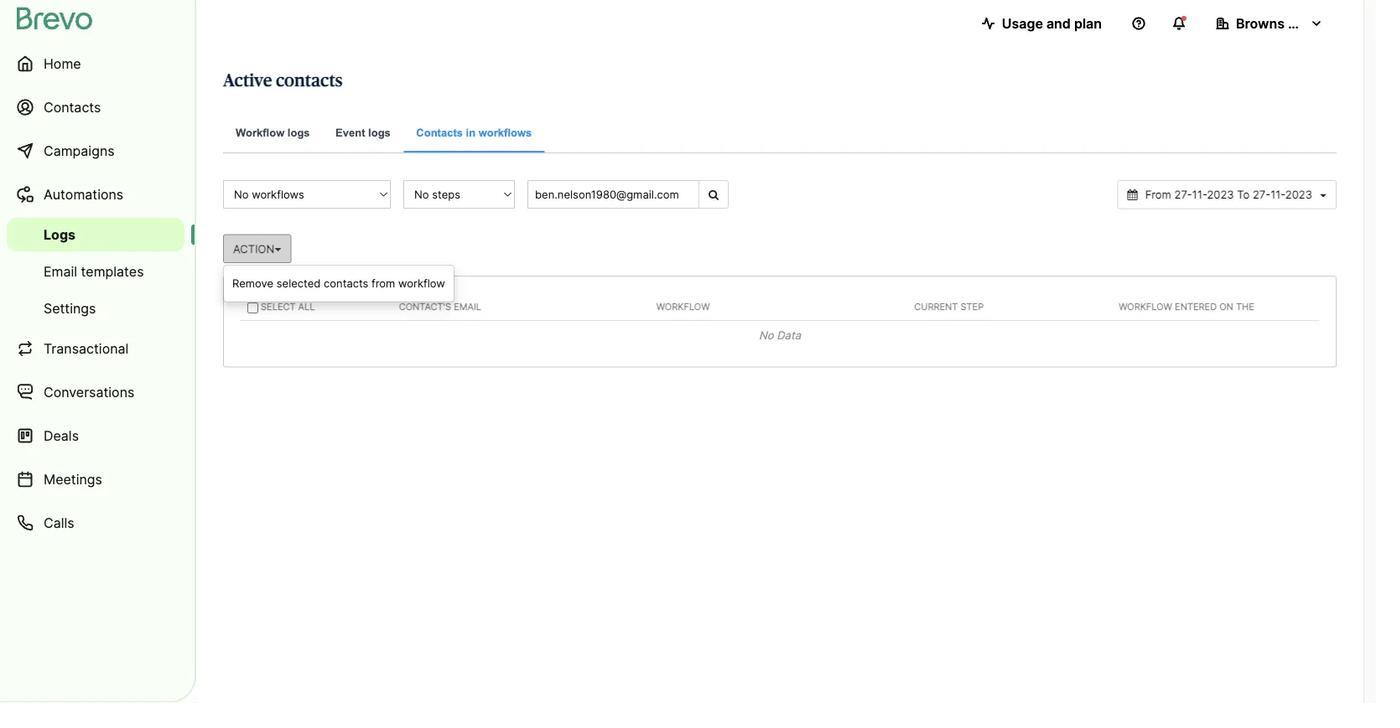 Task type: vqa. For each thing, say whether or not it's contained in the screenshot.
the top BEEN
no



Task type: describe. For each thing, give the bounding box(es) containing it.
action
[[233, 242, 275, 255]]

remove
[[232, 277, 274, 290]]

current step
[[915, 301, 984, 312]]

automations
[[44, 186, 123, 203]]

logs link
[[7, 218, 185, 252]]

on
[[1220, 301, 1234, 312]]

campaigns link
[[7, 131, 185, 171]]

select all
[[258, 302, 315, 312]]

remove selected contacts from workflow link
[[224, 270, 454, 298]]

meetings
[[44, 471, 102, 488]]

plan
[[1074, 15, 1102, 31]]

no data
[[759, 329, 801, 342]]

logs for workflow logs
[[288, 126, 310, 139]]

active
[[223, 72, 272, 89]]

logs for event logs
[[368, 126, 391, 139]]

conversations link
[[7, 372, 185, 413]]

contacts link
[[7, 87, 185, 128]]

and
[[1047, 15, 1071, 31]]

browns enterprise
[[1236, 15, 1356, 31]]

browns enterprise button
[[1203, 7, 1356, 40]]

Email text field
[[528, 180, 700, 209]]

from
[[372, 277, 395, 290]]

meetings link
[[7, 460, 185, 500]]

0 vertical spatial contacts
[[276, 72, 343, 89]]

workflow entered on the
[[1119, 301, 1255, 312]]

data
[[777, 329, 801, 342]]

the
[[1236, 301, 1255, 312]]

deals
[[44, 428, 79, 444]]

logs
[[44, 226, 76, 243]]

deals link
[[7, 416, 185, 456]]

1 vertical spatial contacts
[[324, 277, 369, 290]]

workflow for workflow
[[657, 301, 710, 312]]

campaigns
[[44, 143, 115, 159]]

active contacts
[[223, 72, 343, 89]]

email templates
[[44, 263, 144, 280]]



Task type: locate. For each thing, give the bounding box(es) containing it.
contacts left from
[[324, 277, 369, 290]]

0 horizontal spatial workflow
[[236, 126, 285, 139]]

search image
[[709, 189, 719, 200]]

settings
[[44, 300, 96, 317]]

calendar image
[[1128, 190, 1138, 200]]

step
[[961, 301, 984, 312]]

usage and plan
[[1002, 15, 1102, 31]]

current
[[915, 301, 958, 312]]

all
[[298, 302, 315, 312]]

browns
[[1236, 15, 1285, 31]]

logs right the "event"
[[368, 126, 391, 139]]

usage and plan button
[[969, 7, 1116, 40]]

contacts up campaigns
[[44, 99, 101, 115]]

contact's
[[399, 301, 451, 312]]

None checkbox
[[247, 303, 258, 314]]

workflows
[[479, 126, 532, 139]]

calls link
[[7, 503, 185, 544]]

email templates link
[[7, 255, 185, 289]]

workflow for workflow entered on the
[[1119, 301, 1173, 312]]

transactional link
[[7, 329, 185, 369]]

calls
[[44, 515, 74, 531]]

transactional
[[44, 341, 129, 357]]

email
[[454, 301, 482, 312]]

templates
[[81, 263, 144, 280]]

1 horizontal spatial logs
[[368, 126, 391, 139]]

0 vertical spatial contacts
[[44, 99, 101, 115]]

1 vertical spatial contacts
[[416, 126, 463, 139]]

no
[[759, 329, 774, 342]]

contacts
[[44, 99, 101, 115], [416, 126, 463, 139]]

selected
[[277, 277, 321, 290]]

workflow logs link
[[223, 114, 323, 154]]

None text field
[[1141, 187, 1317, 203]]

enterprise
[[1288, 15, 1356, 31]]

1 horizontal spatial contacts
[[416, 126, 463, 139]]

conversations
[[44, 384, 135, 401]]

usage
[[1002, 15, 1043, 31]]

event
[[336, 126, 365, 139]]

contacts in workflows
[[416, 126, 532, 139]]

workflow
[[236, 126, 285, 139], [657, 301, 710, 312], [1119, 301, 1173, 312]]

workflow for workflow logs
[[236, 126, 285, 139]]

event logs
[[336, 126, 391, 139]]

contacts for contacts
[[44, 99, 101, 115]]

1 horizontal spatial workflow
[[657, 301, 710, 312]]

0 horizontal spatial logs
[[288, 126, 310, 139]]

entered
[[1175, 301, 1217, 312]]

automations link
[[7, 174, 185, 215]]

1 logs from the left
[[288, 126, 310, 139]]

settings link
[[7, 292, 185, 325]]

home link
[[7, 44, 185, 84]]

contacts
[[276, 72, 343, 89], [324, 277, 369, 290]]

contact's email
[[399, 301, 482, 312]]

0 horizontal spatial contacts
[[44, 99, 101, 115]]

remove selected contacts from workflow
[[232, 277, 445, 290]]

workflow
[[398, 277, 445, 290]]

workflow logs
[[236, 126, 310, 139]]

email
[[44, 263, 77, 280]]

logs left the "event"
[[288, 126, 310, 139]]

2 horizontal spatial workflow
[[1119, 301, 1173, 312]]

in
[[466, 126, 476, 139]]

action button
[[223, 235, 291, 264]]

select
[[261, 302, 296, 312]]

home
[[44, 55, 81, 72]]

logs
[[288, 126, 310, 139], [368, 126, 391, 139]]

event logs link
[[323, 114, 403, 154]]

contacts left in
[[416, 126, 463, 139]]

contacts for contacts in workflows
[[416, 126, 463, 139]]

contacts right active
[[276, 72, 343, 89]]

2 logs from the left
[[368, 126, 391, 139]]

contacts in workflows link
[[404, 114, 545, 153]]



